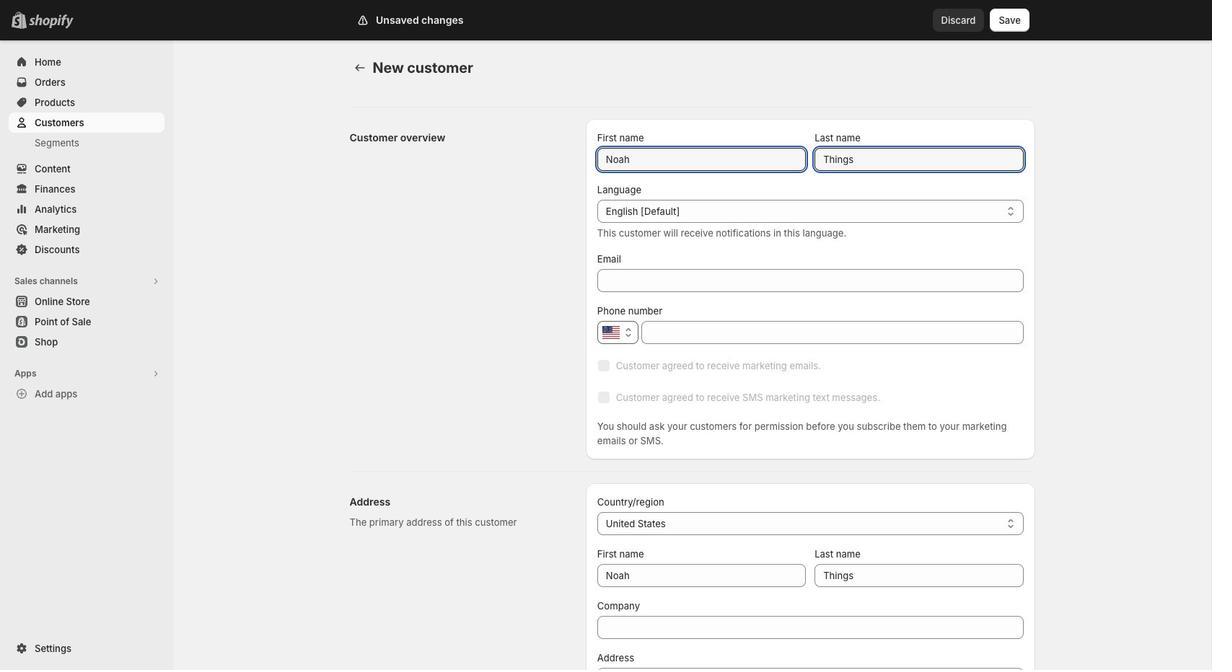 Task type: describe. For each thing, give the bounding box(es) containing it.
united states (+1) image
[[603, 326, 620, 339]]



Task type: locate. For each thing, give the bounding box(es) containing it.
None text field
[[598, 148, 806, 171], [815, 148, 1024, 171], [598, 616, 1024, 640], [621, 668, 1024, 671], [598, 148, 806, 171], [815, 148, 1024, 171], [598, 616, 1024, 640], [621, 668, 1024, 671]]

None text field
[[642, 321, 1024, 344], [598, 564, 806, 588], [815, 564, 1024, 588], [642, 321, 1024, 344], [598, 564, 806, 588], [815, 564, 1024, 588]]

None email field
[[598, 269, 1024, 292]]

shopify image
[[29, 14, 74, 29]]



Task type: vqa. For each thing, say whether or not it's contained in the screenshot.
This associated with This is a physical product
no



